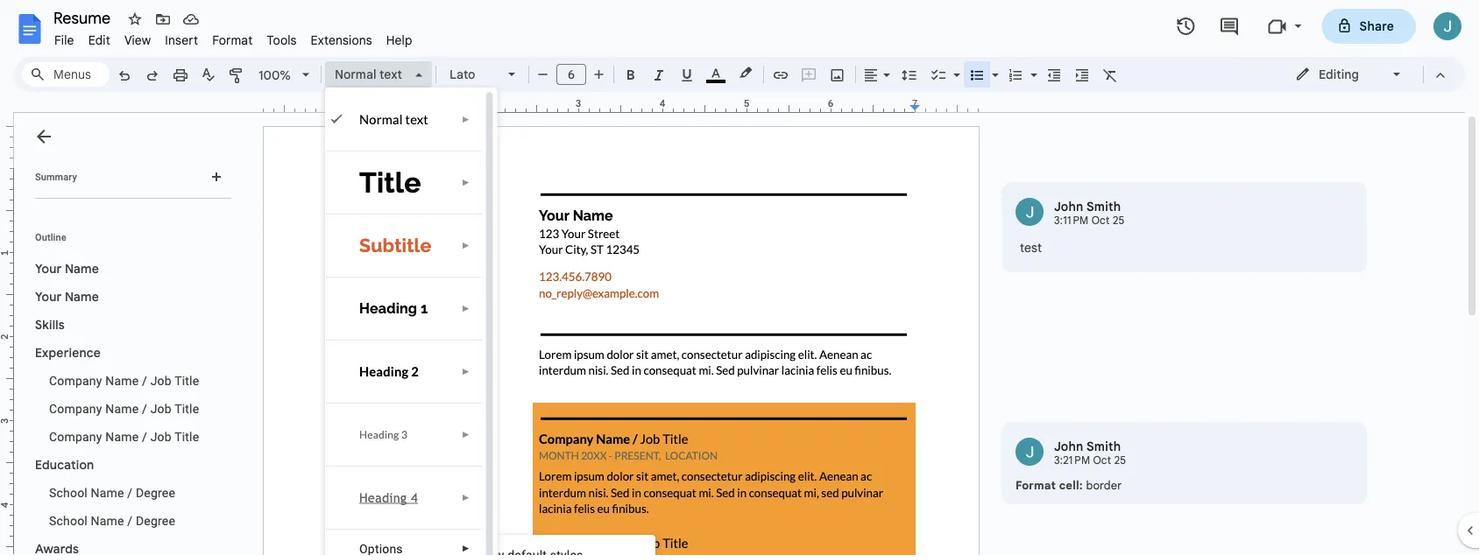 Task type: vqa. For each thing, say whether or not it's contained in the screenshot.
"NORMAL TEXT"
yes



Task type: describe. For each thing, give the bounding box(es) containing it.
tools menu item
[[260, 30, 304, 50]]

education
[[35, 458, 94, 473]]

john smith image for john smith 3:11 pm oct 25
[[1016, 198, 1044, 226]]

heading 4
[[359, 490, 418, 506]]

smith for john smith 3:21 pm oct 25
[[1087, 439, 1121, 454]]

1 school from the top
[[49, 486, 88, 501]]

format for format cell: border
[[1016, 479, 1056, 493]]

8 ► from the top
[[462, 544, 470, 554]]

title application
[[0, 0, 1480, 556]]

experience
[[35, 345, 101, 361]]

extensions menu item
[[304, 30, 379, 50]]

oct for john smith 3:11 pm oct 25
[[1092, 214, 1110, 227]]

heading 2
[[359, 364, 419, 380]]

25 for john smith 3:11 pm oct 25
[[1113, 214, 1125, 227]]

2 your name from the top
[[35, 289, 99, 305]]

oct for john smith 3:21 pm oct 25
[[1093, 454, 1112, 468]]

3 job from the top
[[150, 430, 172, 444]]

3:11 pm
[[1055, 214, 1089, 227]]

heading for heading 2
[[359, 364, 409, 380]]

normal text inside option
[[335, 67, 402, 82]]

text inside "styles list. normal text selected." option
[[380, 67, 402, 82]]

2 company name / job title from the top
[[49, 402, 199, 416]]

outline heading
[[14, 231, 238, 255]]

Font size field
[[557, 64, 593, 86]]

2 school from the top
[[49, 514, 88, 529]]

test
[[1020, 240, 1042, 256]]

lato option
[[450, 62, 498, 87]]

format menu item
[[205, 30, 260, 50]]

extensions
[[311, 32, 372, 48]]

► for title
[[462, 178, 470, 188]]

john for john smith 3:21 pm oct 25
[[1055, 439, 1084, 454]]

heading 3
[[359, 429, 408, 441]]

title inside list box
[[359, 166, 421, 199]]

heading for heading 3
[[359, 429, 399, 441]]

1
[[421, 301, 428, 317]]

john smith 3:21 pm oct 25
[[1055, 439, 1127, 468]]

2 job from the top
[[150, 402, 172, 416]]

menu bar inside menu bar banner
[[47, 23, 420, 52]]

1 degree from the top
[[136, 486, 175, 501]]

john for john smith 3:11 pm oct 25
[[1055, 199, 1084, 214]]

3:21 pm
[[1055, 454, 1091, 468]]

summary
[[35, 171, 77, 182]]

format for format
[[212, 32, 253, 48]]

heading for heading 1
[[359, 301, 417, 317]]

► for heading 2
[[462, 367, 470, 377]]

format cell: border
[[1016, 479, 1122, 493]]

► for heading 4
[[462, 493, 470, 503]]

1 your from the top
[[35, 261, 62, 277]]

2
[[411, 364, 419, 380]]

Zoom field
[[252, 62, 317, 89]]

► for heading 1
[[462, 304, 470, 314]]

► for subtitle
[[462, 241, 470, 251]]

25 for john smith 3:21 pm oct 25
[[1115, 454, 1127, 468]]

Rename text field
[[47, 7, 121, 28]]

insert menu item
[[158, 30, 205, 50]]

share
[[1360, 18, 1395, 34]]

list inside title application
[[1002, 182, 1367, 505]]

bulleted list menu image
[[988, 63, 999, 69]]



Task type: locate. For each thing, give the bounding box(es) containing it.
border
[[1086, 479, 1122, 493]]

0 vertical spatial degree
[[136, 486, 175, 501]]

edit
[[88, 32, 110, 48]]

0 vertical spatial format
[[212, 32, 253, 48]]

1 vertical spatial your
[[35, 289, 62, 305]]

1 school name / degree from the top
[[49, 486, 175, 501]]

4 heading from the top
[[359, 490, 407, 506]]

1 vertical spatial company name / job title
[[49, 402, 199, 416]]

oct inside john smith 3:21 pm oct 25
[[1093, 454, 1112, 468]]

1 vertical spatial john smith image
[[1016, 438, 1044, 466]]

insert image image
[[828, 62, 848, 87]]

1 ► from the top
[[462, 114, 470, 124]]

3 ► from the top
[[462, 241, 470, 251]]

normal text down "styles list. normal text selected." option
[[359, 112, 429, 127]]

1 vertical spatial normal text
[[359, 112, 429, 127]]

1 vertical spatial oct
[[1093, 454, 1112, 468]]

1 vertical spatial school
[[49, 514, 88, 529]]

john inside john smith 3:11 pm oct 25
[[1055, 199, 1084, 214]]

3 company name / job title from the top
[[49, 430, 199, 444]]

3
[[401, 429, 408, 441]]

3 company from the top
[[49, 430, 102, 444]]

help menu item
[[379, 30, 420, 50]]

normal text inside title list box
[[359, 112, 429, 127]]

Font size text field
[[557, 64, 586, 85]]

normal text down extensions
[[335, 67, 402, 82]]

smith inside john smith 3:11 pm oct 25
[[1087, 199, 1121, 214]]

oct right 3:11 pm
[[1092, 214, 1110, 227]]

format left cell:
[[1016, 479, 1056, 493]]

2 vertical spatial company
[[49, 430, 102, 444]]

3 heading from the top
[[359, 429, 399, 441]]

0 vertical spatial john smith image
[[1016, 198, 1044, 226]]

oct
[[1092, 214, 1110, 227], [1093, 454, 1112, 468]]

2 ► from the top
[[462, 178, 470, 188]]

6 ► from the top
[[462, 430, 470, 440]]

job
[[150, 374, 172, 388], [150, 402, 172, 416], [150, 430, 172, 444]]

cell:
[[1059, 479, 1083, 493]]

1 vertical spatial degree
[[136, 514, 175, 529]]

2 degree from the top
[[136, 514, 175, 529]]

0 vertical spatial your
[[35, 261, 62, 277]]

7 ► from the top
[[462, 493, 470, 503]]

1 vertical spatial company
[[49, 402, 102, 416]]

0 vertical spatial company
[[49, 374, 102, 388]]

2 heading from the top
[[359, 364, 409, 380]]

john inside john smith 3:21 pm oct 25
[[1055, 439, 1084, 454]]

heading 1
[[359, 301, 428, 317]]

list containing john smith
[[1002, 182, 1367, 505]]

format inside list
[[1016, 479, 1056, 493]]

Menus field
[[22, 62, 110, 87]]

your down outline on the left top of page
[[35, 261, 62, 277]]

oct inside john smith 3:11 pm oct 25
[[1092, 214, 1110, 227]]

2 your from the top
[[35, 289, 62, 305]]

heading
[[359, 301, 417, 317], [359, 364, 409, 380], [359, 429, 399, 441], [359, 490, 407, 506]]

your
[[35, 261, 62, 277], [35, 289, 62, 305]]

file
[[54, 32, 74, 48]]

2 john smith image from the top
[[1016, 438, 1044, 466]]

save as my default styles s element
[[441, 548, 589, 556]]

0 vertical spatial 25
[[1113, 214, 1125, 227]]

0 horizontal spatial format
[[212, 32, 253, 48]]

lato
[[450, 67, 476, 82]]

1 company from the top
[[49, 374, 102, 388]]

line & paragraph spacing image
[[900, 62, 920, 87]]

editing
[[1319, 67, 1359, 82]]

1 john from the top
[[1055, 199, 1084, 214]]

2 school name / degree from the top
[[49, 514, 175, 529]]

top margin image
[[0, 127, 13, 174]]

your name
[[35, 261, 99, 277], [35, 289, 99, 305]]

highlight color image
[[736, 62, 756, 83]]

4
[[411, 490, 418, 506]]

►
[[462, 114, 470, 124], [462, 178, 470, 188], [462, 241, 470, 251], [462, 304, 470, 314], [462, 367, 470, 377], [462, 430, 470, 440], [462, 493, 470, 503], [462, 544, 470, 554]]

normal inside title list box
[[359, 112, 403, 127]]

view
[[124, 32, 151, 48]]

smith
[[1087, 199, 1121, 214], [1087, 439, 1121, 454]]

1 heading from the top
[[359, 301, 417, 317]]

main toolbar
[[109, 61, 1125, 89]]

heading left 2
[[359, 364, 409, 380]]

text color image
[[707, 62, 726, 83]]

0 vertical spatial your name
[[35, 261, 99, 277]]

left margin image
[[264, 99, 331, 112]]

share button
[[1322, 9, 1417, 44]]

1 horizontal spatial text
[[406, 112, 429, 127]]

your up skills
[[35, 289, 62, 305]]

john smith 3:11 pm oct 25
[[1055, 199, 1125, 227]]

right margin image
[[911, 99, 978, 112]]

name
[[65, 261, 99, 277], [65, 289, 99, 305], [105, 374, 139, 388], [105, 402, 139, 416], [105, 430, 139, 444], [91, 486, 124, 501], [91, 514, 124, 529]]

oct up border
[[1093, 454, 1112, 468]]

your name up skills
[[35, 289, 99, 305]]

john smith image
[[1016, 198, 1044, 226], [1016, 438, 1044, 466]]

school
[[49, 486, 88, 501], [49, 514, 88, 529]]

1 vertical spatial normal
[[359, 112, 403, 127]]

help
[[386, 32, 413, 48]]

0 vertical spatial normal
[[335, 67, 376, 82]]

menu bar containing file
[[47, 23, 420, 52]]

1 vertical spatial format
[[1016, 479, 1056, 493]]

0 vertical spatial job
[[150, 374, 172, 388]]

25 inside john smith 3:11 pm oct 25
[[1113, 214, 1125, 227]]

smith inside john smith 3:21 pm oct 25
[[1087, 439, 1121, 454]]

0 vertical spatial school name / degree
[[49, 486, 175, 501]]

► for heading 3
[[462, 430, 470, 440]]

text
[[380, 67, 402, 82], [406, 112, 429, 127]]

menu bar
[[47, 23, 420, 52]]

menu bar banner
[[0, 0, 1480, 556]]

1 vertical spatial 25
[[1115, 454, 1127, 468]]

skills
[[35, 317, 65, 333]]

1 your name from the top
[[35, 261, 99, 277]]

1 vertical spatial your name
[[35, 289, 99, 305]]

company
[[49, 374, 102, 388], [49, 402, 102, 416], [49, 430, 102, 444]]

Zoom text field
[[254, 63, 296, 88]]

0 vertical spatial oct
[[1092, 214, 1110, 227]]

normal
[[335, 67, 376, 82], [359, 112, 403, 127]]

format left tools
[[212, 32, 253, 48]]

text inside title list box
[[406, 112, 429, 127]]

1 company name / job title from the top
[[49, 374, 199, 388]]

outline
[[35, 232, 66, 243]]

heading left 3
[[359, 429, 399, 441]]

2 smith from the top
[[1087, 439, 1121, 454]]

list
[[1002, 182, 1367, 505]]

0 vertical spatial school
[[49, 486, 88, 501]]

1 vertical spatial john
[[1055, 439, 1084, 454]]

smith for john smith 3:11 pm oct 25
[[1087, 199, 1121, 214]]

1 job from the top
[[150, 374, 172, 388]]

summary heading
[[35, 170, 77, 184]]

document outline element
[[14, 113, 252, 556]]

1 vertical spatial text
[[406, 112, 429, 127]]

format inside menu item
[[212, 32, 253, 48]]

2 company from the top
[[49, 402, 102, 416]]

1 smith from the top
[[1087, 199, 1121, 214]]

mode and view toolbar
[[1282, 57, 1455, 92]]

subtitle
[[359, 235, 432, 257]]

view menu item
[[117, 30, 158, 50]]

title list box
[[325, 88, 497, 556]]

1 vertical spatial smith
[[1087, 439, 1121, 454]]

normal text
[[335, 67, 402, 82], [359, 112, 429, 127]]

checklist menu image
[[949, 63, 961, 69]]

1 vertical spatial job
[[150, 402, 172, 416]]

4 ► from the top
[[462, 304, 470, 314]]

title
[[359, 166, 421, 199], [175, 374, 199, 388], [175, 402, 199, 416], [175, 430, 199, 444]]

2 vertical spatial company name / job title
[[49, 430, 199, 444]]

john
[[1055, 199, 1084, 214], [1055, 439, 1084, 454]]

john smith image for john smith 3:21 pm oct 25
[[1016, 438, 1044, 466]]

tools
[[267, 32, 297, 48]]

edit menu item
[[81, 30, 117, 50]]

0 vertical spatial text
[[380, 67, 402, 82]]

normal down "styles list. normal text selected." option
[[359, 112, 403, 127]]

file menu item
[[47, 30, 81, 50]]

insert
[[165, 32, 198, 48]]

styles list. normal text selected. option
[[335, 62, 405, 87]]

0 vertical spatial normal text
[[335, 67, 402, 82]]

format
[[212, 32, 253, 48], [1016, 479, 1056, 493]]

1 vertical spatial school name / degree
[[49, 514, 175, 529]]

2 john from the top
[[1055, 439, 1084, 454]]

degree
[[136, 486, 175, 501], [136, 514, 175, 529]]

editing button
[[1283, 61, 1416, 88]]

5 ► from the top
[[462, 367, 470, 377]]

heading left 4
[[359, 490, 407, 506]]

company name / job title
[[49, 374, 199, 388], [49, 402, 199, 416], [49, 430, 199, 444]]

john smith image up test
[[1016, 198, 1044, 226]]

school name / degree
[[49, 486, 175, 501], [49, 514, 175, 529]]

0 vertical spatial smith
[[1087, 199, 1121, 214]]

0 vertical spatial john
[[1055, 199, 1084, 214]]

1 john smith image from the top
[[1016, 198, 1044, 226]]

normal inside option
[[335, 67, 376, 82]]

0 vertical spatial company name / job title
[[49, 374, 199, 388]]

heading left 1
[[359, 301, 417, 317]]

25
[[1113, 214, 1125, 227], [1115, 454, 1127, 468]]

heading for heading 4
[[359, 490, 407, 506]]

25 inside john smith 3:21 pm oct 25
[[1115, 454, 1127, 468]]

normal down extensions
[[335, 67, 376, 82]]

2 vertical spatial job
[[150, 430, 172, 444]]

1 horizontal spatial format
[[1016, 479, 1056, 493]]

numbered list menu image
[[1026, 63, 1038, 69]]

25 up border
[[1115, 454, 1127, 468]]

your name down outline on the left top of page
[[35, 261, 99, 277]]

0 horizontal spatial text
[[380, 67, 402, 82]]

Star checkbox
[[123, 7, 147, 32]]

/
[[142, 374, 147, 388], [142, 402, 147, 416], [142, 430, 147, 444], [127, 486, 133, 501], [127, 514, 133, 529]]

john smith image left 3:21 pm
[[1016, 438, 1044, 466]]

25 right 3:11 pm
[[1113, 214, 1125, 227]]



